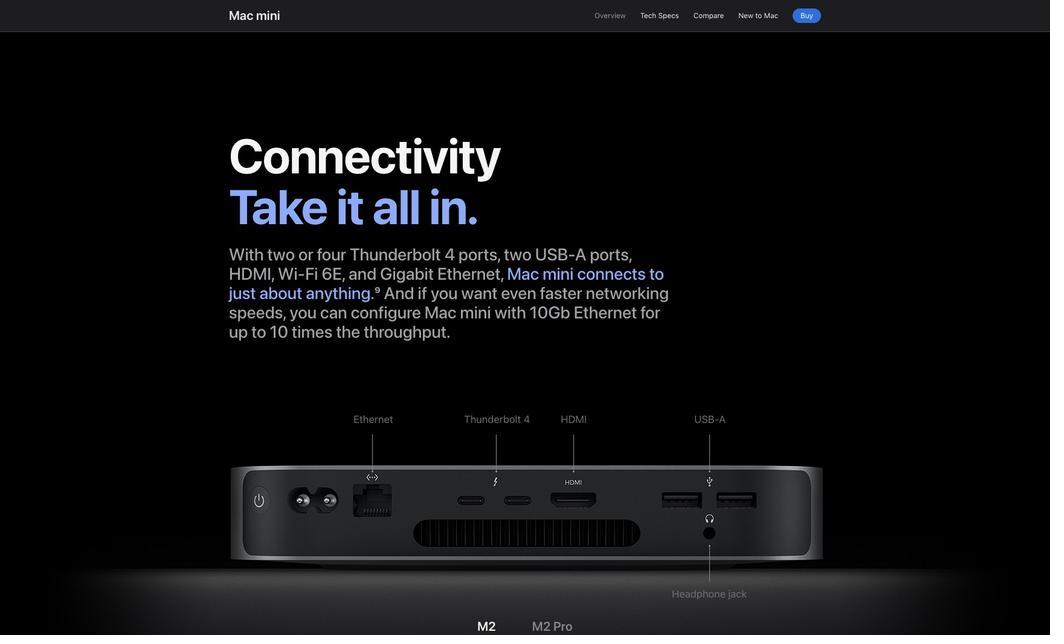 Task type: locate. For each thing, give the bounding box(es) containing it.
thunderbolt for usb-a
[[464, 413, 521, 425]]

0 horizontal spatial mac mini
[[425, 302, 491, 323]]

headphone
[[672, 588, 726, 600], [672, 588, 726, 600]]

to up "for"
[[649, 263, 664, 284]]

.
[[371, 283, 375, 303]]

4
[[524, 413, 530, 425], [524, 413, 530, 425]]

to
[[755, 11, 762, 20], [649, 263, 664, 284], [252, 321, 266, 342]]

0 horizontal spatial to
[[252, 321, 266, 342]]

take
[[229, 178, 328, 235]]

1 horizontal spatial to
[[649, 263, 664, 284]]

a
[[719, 413, 726, 425], [719, 413, 726, 425]]

0 horizontal spatial you
[[290, 302, 317, 323]]

speeds,
[[229, 302, 286, 323]]

overview
[[595, 11, 626, 20]]

1 vertical spatial to
[[649, 263, 664, 284]]

tech
[[640, 11, 656, 20]]

1 horizontal spatial you
[[431, 283, 458, 303]]

usb-a
[[694, 413, 726, 425], [694, 413, 726, 425]]

with
[[229, 244, 264, 265]]

you left can at the left of the page
[[290, 302, 317, 323]]

the throughput.
[[336, 321, 451, 342]]

can
[[320, 302, 347, 323]]

thunderbolt 4
[[464, 413, 530, 425], [464, 413, 530, 425]]

1 vertical spatial mac mini
[[425, 302, 491, 323]]

two left "or"
[[267, 244, 295, 265]]

for
[[641, 302, 661, 323]]

two up even
[[504, 244, 532, 265]]

2 vertical spatial to
[[252, 321, 266, 342]]

1 horizontal spatial two
[[504, 244, 532, 265]]

mac
[[229, 8, 254, 23], [764, 11, 778, 20]]

buy link
[[793, 8, 821, 23]]

to inside and if you want even faster networking speeds, you can configure mac mini with 10gb ethernet for up to 10 times the throughput.
[[252, 321, 266, 342]]

specs
[[658, 11, 679, 20]]

. 9
[[371, 283, 381, 303]]

you right if
[[431, 283, 458, 303]]

it
[[336, 178, 364, 235]]

wi‑fi 6e,
[[278, 263, 345, 284]]

mac mini link
[[229, 8, 280, 23]]

0 horizontal spatial ports,
[[459, 244, 501, 265]]

ports, up networking
[[590, 244, 632, 265]]

4 for hdmi
[[524, 413, 530, 425]]

two
[[267, 244, 295, 265], [504, 244, 532, 265]]

4 for usb-a
[[524, 413, 530, 425]]

usb‑a
[[535, 244, 587, 265]]

mac right 'new'
[[764, 11, 778, 20]]

2 horizontal spatial to
[[755, 11, 762, 20]]

tech specs link
[[640, 9, 679, 22]]

to right 'new'
[[755, 11, 762, 20]]

to left 10
[[252, 321, 266, 342]]

new to mac
[[739, 11, 778, 20]]

ports, up want
[[459, 244, 501, 265]]

all
[[373, 178, 420, 235]]

mac mini connects to just about anything
[[229, 263, 664, 303]]

2 ports, from the left
[[590, 244, 632, 265]]

headphone jack
[[672, 588, 747, 600], [672, 588, 747, 600]]

2 two from the left
[[504, 244, 532, 265]]

10
[[270, 321, 288, 342]]

mac mini
[[507, 263, 574, 284], [425, 302, 491, 323]]

you
[[431, 283, 458, 303], [290, 302, 317, 323]]

with
[[495, 302, 526, 323]]

pro
[[553, 619, 573, 634]]

connectivity
[[229, 127, 501, 185]]

mini
[[256, 8, 280, 23]]

thunderbolt
[[464, 413, 521, 425], [464, 413, 521, 425]]

mac mini inside mac mini connects to just about anything
[[507, 263, 574, 284]]

ethernet
[[353, 413, 393, 425], [353, 413, 393, 425]]

overview link
[[595, 9, 626, 22]]

ports,
[[459, 244, 501, 265], [590, 244, 632, 265]]

1 horizontal spatial ports,
[[590, 244, 632, 265]]

jack
[[728, 588, 747, 600], [728, 588, 747, 600]]

about
[[260, 283, 302, 303]]

even
[[501, 283, 537, 303]]

0 vertical spatial mac mini
[[507, 263, 574, 284]]

1 horizontal spatial mac mini
[[507, 263, 574, 284]]

usb-
[[694, 413, 719, 425], [694, 413, 719, 425]]

1 horizontal spatial mac
[[764, 11, 778, 20]]

mac mini up with
[[507, 263, 574, 284]]

configure
[[351, 302, 421, 323]]

compare link
[[694, 9, 724, 22]]

tech specs
[[640, 11, 679, 20]]

tab panel
[[0, 0, 1050, 114], [0, 0, 1050, 114]]

thunderbolt 4 for usb-a
[[464, 413, 530, 425]]

0 vertical spatial to
[[755, 11, 762, 20]]

or
[[299, 244, 314, 265]]

0 horizontal spatial two
[[267, 244, 295, 265]]

mac mini down gigabit ethernet,
[[425, 302, 491, 323]]

mac left mini
[[229, 8, 254, 23]]

if
[[418, 283, 427, 303]]

to inside "link"
[[755, 11, 762, 20]]



Task type: describe. For each thing, give the bounding box(es) containing it.
faster
[[540, 283, 582, 303]]

1 two from the left
[[267, 244, 295, 265]]

thunderbolt for hdmi
[[464, 413, 521, 425]]

networking
[[586, 283, 669, 303]]

0 horizontal spatial mac
[[229, 8, 254, 23]]

m2 pro
[[532, 619, 573, 634]]

9 link
[[375, 283, 381, 303]]

with two or four thunderbolt 4 ports, two usb‑a ports, hdmi, wi‑fi 6e, and gigabit ethernet,
[[229, 244, 632, 284]]

m2 pro link
[[532, 612, 573, 635]]

new
[[739, 11, 753, 20]]

mac mini inside and if you want even faster networking speeds, you can configure mac mini with 10gb ethernet for up to 10 times the throughput.
[[425, 302, 491, 323]]

connects
[[577, 263, 646, 284]]

thunderbolt 4 for hdmi
[[464, 413, 530, 425]]

take it all in.
[[229, 178, 478, 235]]

and
[[384, 283, 414, 303]]

hdmi
[[561, 413, 587, 425]]

ethernet for usb-a
[[353, 413, 393, 425]]

10gb ethernet
[[530, 302, 637, 323]]

m2 pro tab list
[[477, 611, 573, 635]]

compare
[[694, 11, 724, 20]]

to inside mac mini connects to just about anything
[[649, 263, 664, 284]]

connections element
[[0, 28, 1050, 635]]

ethernet for hdmi
[[353, 413, 393, 425]]

mac mini
[[229, 8, 280, 23]]

anything
[[306, 283, 371, 303]]

thunderbolt 4
[[350, 244, 455, 265]]

hdmi,
[[229, 263, 274, 284]]

9
[[375, 283, 381, 303]]

want
[[461, 283, 498, 303]]

1 ports, from the left
[[459, 244, 501, 265]]

times
[[292, 321, 333, 342]]

m2
[[532, 619, 551, 634]]

new to mac link
[[739, 9, 778, 22]]

four
[[317, 244, 346, 265]]

up
[[229, 321, 248, 342]]

mac inside "link"
[[764, 11, 778, 20]]

and if you want even faster networking speeds, you can configure mac mini with 10gb ethernet for up to 10 times the throughput.
[[229, 283, 669, 342]]

in.
[[429, 178, 478, 235]]

just
[[229, 283, 256, 303]]

gigabit ethernet,
[[380, 263, 504, 284]]

and
[[349, 263, 377, 284]]

buy
[[801, 11, 813, 20]]



Task type: vqa. For each thing, say whether or not it's contained in the screenshot.
the connects
yes



